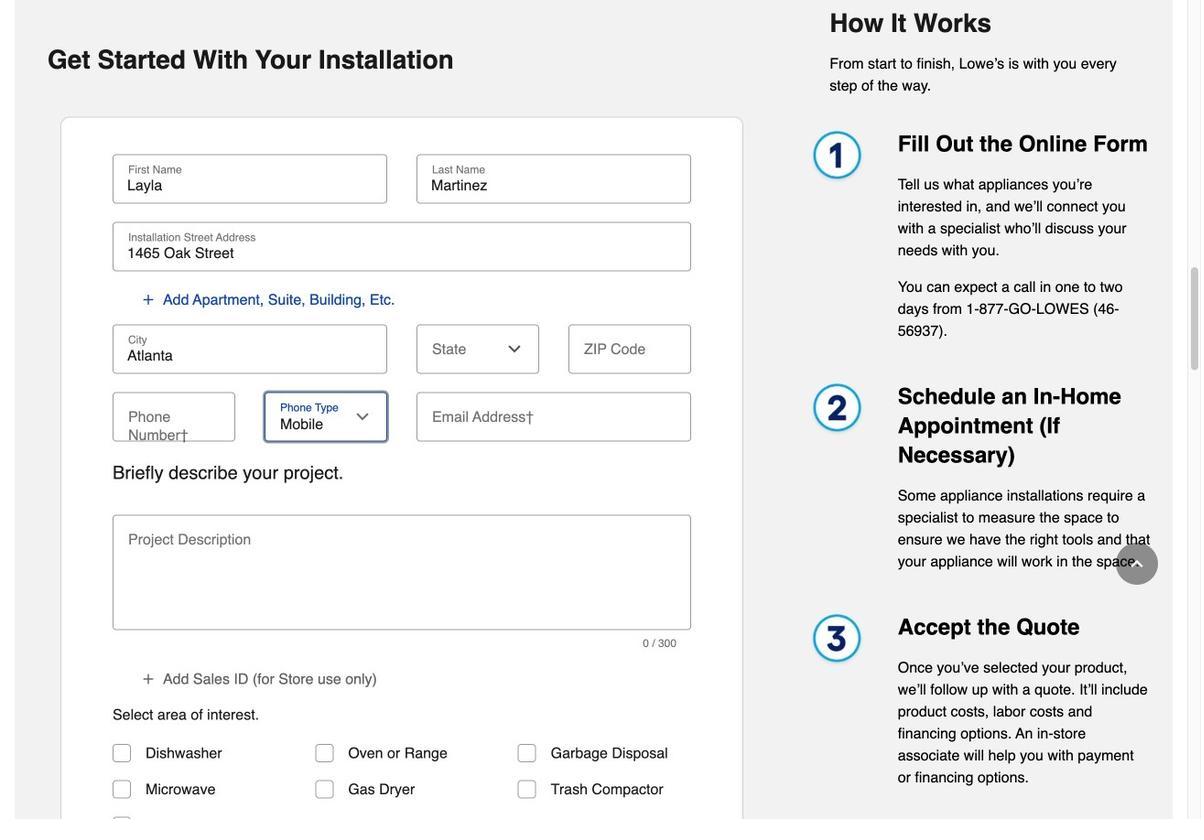 Task type: describe. For each thing, give the bounding box(es) containing it.
zipcode text field
[[576, 325, 684, 365]]

LastName text field
[[424, 176, 684, 195]]

phoneNumber text field
[[120, 392, 228, 433]]

address1 text field
[[120, 244, 684, 262]]

an icon of a number two. image
[[804, 382, 869, 440]]

scroll to top element
[[1117, 543, 1159, 585]]

city text field
[[120, 347, 380, 365]]

chevron up image
[[1128, 555, 1147, 573]]



Task type: vqa. For each thing, say whether or not it's contained in the screenshot.
Chat Invite Button 'image'
no



Task type: locate. For each thing, give the bounding box(es) containing it.
2 plus image from the top
[[141, 672, 156, 687]]

an icon of a number three. image
[[804, 613, 869, 671]]

1 vertical spatial plus image
[[141, 672, 156, 687]]

0 vertical spatial plus image
[[141, 293, 156, 307]]

emailAddress text field
[[424, 392, 684, 433]]

1 plus image from the top
[[141, 293, 156, 307]]

plus image
[[141, 293, 156, 307], [141, 672, 156, 687]]

projectDescription text field
[[120, 541, 684, 621]]

an icon of a number one. image
[[804, 129, 869, 187]]

FirstName text field
[[120, 176, 380, 195]]



